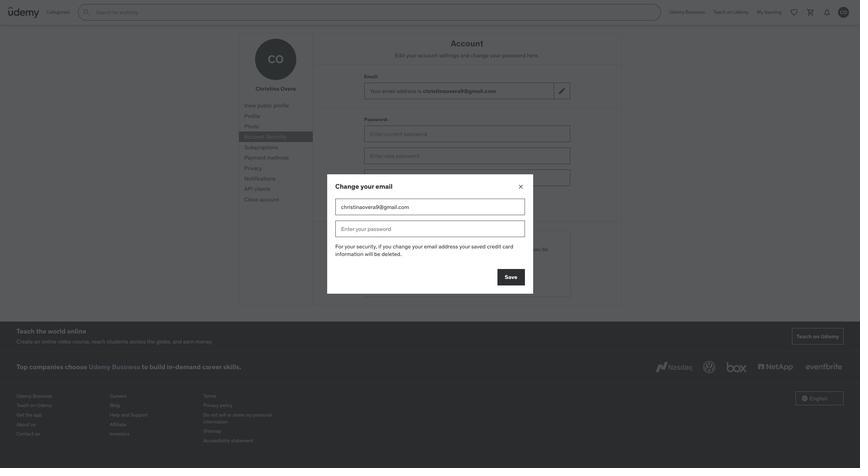 Task type: describe. For each thing, give the bounding box(es) containing it.
0 vertical spatial the
[[36, 327, 46, 335]]

demand
[[175, 363, 201, 371]]

reach
[[92, 338, 105, 345]]

0 vertical spatial teach on udemy link
[[709, 4, 753, 21]]

credit
[[487, 243, 501, 250]]

0 horizontal spatial address
[[397, 88, 416, 94]]

be for you
[[542, 246, 549, 253]]

help
[[110, 412, 120, 418]]

close account
[[244, 196, 279, 203]]

save button
[[498, 269, 525, 286]]

information inside terms privacy policy do not sell or share my personal information sitemap accessibility statement
[[203, 419, 228, 425]]

teach inside udemy business teach on udemy get the app about us contact us
[[16, 403, 29, 409]]

here.
[[527, 52, 540, 59]]

earn
[[183, 338, 194, 345]]

refer
[[424, 261, 436, 268]]

more
[[440, 254, 453, 261]]

create
[[16, 338, 33, 345]]

payment methods link
[[239, 153, 313, 163]]

0 vertical spatial email
[[382, 88, 396, 94]]

statement
[[231, 438, 253, 444]]

account security link
[[239, 132, 313, 142]]

top
[[16, 363, 28, 371]]

affiliate link
[[110, 420, 198, 430]]

email:
[[364, 73, 378, 80]]

public
[[257, 102, 272, 109]]

security,
[[357, 243, 377, 250]]

subscriptions link
[[239, 142, 313, 153]]

api clients
[[244, 186, 270, 192]]

account for account security
[[244, 133, 265, 140]]

christina overa
[[256, 85, 296, 92]]

video
[[58, 338, 71, 345]]

accessibility
[[203, 438, 230, 444]]

teach inside teach the world online create an online video course, reach students across the globe, and earn money
[[16, 327, 35, 335]]

the inside udemy business teach on udemy get the app about us contact us
[[25, 412, 32, 418]]

methods
[[267, 154, 289, 161]]

business for udemy business
[[686, 9, 705, 15]]

app
[[34, 412, 42, 418]]

clients
[[254, 186, 270, 192]]

your inside multi-factor authentication increase your account security by requiring that a code emailed to you be entered when you log in. for more information on how multi-factor authentication works, refer to our
[[392, 246, 403, 253]]

password:
[[364, 116, 388, 123]]

multi-
[[503, 254, 518, 261]]

when
[[391, 254, 404, 261]]

help and support link
[[110, 411, 198, 420]]

authentication
[[370, 261, 406, 268]]

subscriptions
[[244, 144, 278, 151]]

investors
[[110, 431, 130, 437]]

by
[[446, 246, 452, 253]]

volkswagen image
[[702, 360, 717, 375]]

Re-type new password password field
[[364, 170, 570, 186]]

api
[[244, 186, 253, 192]]

change inside for your security, if you change your email address your saved credit card information will be deleted.
[[393, 243, 411, 250]]

0 horizontal spatial to
[[142, 363, 148, 371]]

do not sell or share my personal information button
[[203, 411, 291, 427]]

box image
[[726, 360, 749, 375]]

support
[[130, 412, 148, 418]]

contact us link
[[16, 430, 104, 439]]

udemy business teach on udemy get the app about us contact us
[[16, 393, 52, 437]]

and inside account edit your account settings and change your password here.
[[461, 52, 470, 59]]

view
[[244, 102, 256, 109]]

change your email
[[335, 182, 393, 191]]

will
[[365, 251, 373, 258]]

0 vertical spatial us
[[31, 422, 36, 428]]

netapp image
[[757, 360, 796, 375]]

increase
[[370, 246, 391, 253]]

you inside for your security, if you change your email address your saved credit card information will be deleted.
[[383, 243, 392, 250]]

email inside for your security, if you change your email address your saved credit card information will be deleted.
[[424, 243, 438, 250]]

personal
[[253, 412, 272, 418]]

business for udemy business teach on udemy get the app about us contact us
[[33, 393, 52, 399]]

view public profile link
[[239, 100, 313, 111]]

edit
[[395, 52, 405, 59]]

account for account edit your account settings and change your password here.
[[451, 38, 484, 49]]

1 horizontal spatial business
[[112, 363, 140, 371]]

on inside udemy business teach on udemy get the app about us contact us
[[30, 403, 36, 409]]

terms link
[[203, 392, 291, 401]]

students
[[107, 338, 128, 345]]

0 vertical spatial factor
[[386, 236, 402, 243]]

your email address is christinaovera9@gmail.com
[[370, 88, 496, 94]]

policy
[[220, 403, 233, 409]]

careers link
[[110, 392, 198, 401]]

save
[[505, 274, 518, 281]]

account edit your account settings and change your password here.
[[395, 38, 540, 59]]

0 vertical spatial online
[[67, 327, 86, 335]]

2 horizontal spatial teach on udemy link
[[792, 328, 844, 345]]

password inside account edit your account settings and change your password here.
[[502, 52, 526, 59]]

close
[[244, 196, 258, 203]]

close account link
[[239, 194, 313, 205]]

for your security, if you change your email address your saved credit card information will be deleted.
[[335, 243, 514, 258]]

notifications link
[[239, 173, 313, 184]]

small image
[[802, 395, 809, 402]]

code
[[492, 246, 504, 253]]

photo
[[244, 123, 259, 130]]

password inside button
[[390, 202, 415, 209]]

sell
[[219, 412, 226, 418]]

course,
[[72, 338, 90, 345]]

christinaovera9@gmail.com
[[423, 88, 496, 94]]

terms
[[203, 393, 216, 399]]

english
[[810, 395, 828, 402]]

udemy business
[[670, 9, 705, 15]]

do
[[203, 412, 209, 418]]

our
[[443, 261, 451, 268]]

how
[[492, 254, 502, 261]]

change inside account edit your account settings and change your password here.
[[471, 52, 489, 59]]

in.
[[424, 254, 430, 261]]

entered
[[370, 254, 389, 261]]

sitemap
[[203, 428, 221, 435]]

1 horizontal spatial to
[[437, 261, 442, 268]]

build
[[150, 363, 165, 371]]



Task type: locate. For each thing, give the bounding box(es) containing it.
1 vertical spatial account
[[260, 196, 279, 203]]

2 horizontal spatial the
[[147, 338, 155, 345]]

0 vertical spatial business
[[686, 9, 705, 15]]

be inside multi-factor authentication increase your account security by requiring that a code emailed to you be entered when you log in. for more information on how multi-factor authentication works, refer to our
[[542, 246, 549, 253]]

udemy business link
[[665, 4, 709, 21], [89, 363, 140, 371], [16, 392, 104, 401]]

information down not
[[203, 419, 228, 425]]

if
[[379, 243, 382, 250]]

is
[[418, 88, 422, 94]]

1 horizontal spatial password
[[502, 52, 526, 59]]

1 vertical spatial factor
[[518, 254, 532, 261]]

the right "get" at the left
[[25, 412, 32, 418]]

1 horizontal spatial online
[[67, 327, 86, 335]]

0 horizontal spatial the
[[25, 412, 32, 418]]

online right an
[[42, 338, 57, 345]]

view public profile
[[244, 102, 289, 109]]

2 vertical spatial udemy business link
[[16, 392, 104, 401]]

factor
[[386, 236, 402, 243], [518, 254, 532, 261]]

0 horizontal spatial business
[[33, 393, 52, 399]]

privacy
[[244, 165, 262, 172], [203, 403, 219, 409]]

you
[[383, 243, 392, 250], [532, 246, 541, 253], [405, 254, 414, 261]]

api clients link
[[239, 184, 313, 194]]

2 horizontal spatial and
[[461, 52, 470, 59]]

english button
[[796, 392, 844, 406]]

change inside button
[[368, 202, 388, 209]]

0 horizontal spatial factor
[[386, 236, 402, 243]]

factor up deleted.
[[386, 236, 402, 243]]

profile
[[274, 102, 289, 109]]

to
[[526, 246, 531, 253], [437, 261, 442, 268], [142, 363, 148, 371]]

1 horizontal spatial address
[[439, 243, 458, 250]]

account inside account edit your account settings and change your password here.
[[451, 38, 484, 49]]

for down security
[[431, 254, 439, 261]]

1 horizontal spatial factor
[[518, 254, 532, 261]]

0 horizontal spatial account
[[244, 133, 265, 140]]

0 vertical spatial change
[[335, 182, 359, 191]]

0 horizontal spatial and
[[121, 412, 129, 418]]

for inside for your security, if you change your email address your saved credit card information will be deleted.
[[335, 243, 343, 250]]

email up the change password
[[376, 182, 393, 191]]

companies
[[29, 363, 63, 371]]

account down api clients link
[[260, 196, 279, 203]]

the
[[36, 327, 46, 335], [147, 338, 155, 345], [25, 412, 32, 418]]

and inside careers blog help and support affiliate investors
[[121, 412, 129, 418]]

0 vertical spatial change
[[471, 52, 489, 59]]

my
[[246, 412, 252, 418]]

skills.
[[223, 363, 241, 371]]

the left globe, on the bottom left of page
[[147, 338, 155, 345]]

0 horizontal spatial privacy
[[203, 403, 219, 409]]

1 vertical spatial account
[[244, 133, 265, 140]]

business inside udemy business teach on udemy get the app about us contact us
[[33, 393, 52, 399]]

and right "help"
[[121, 412, 129, 418]]

about
[[16, 422, 29, 428]]

1 horizontal spatial teach on udemy
[[797, 333, 840, 340]]

2 vertical spatial email
[[424, 243, 438, 250]]

Enter new password password field
[[364, 148, 570, 164]]

careers blog help and support affiliate investors
[[110, 393, 148, 437]]

1 vertical spatial password
[[390, 202, 415, 209]]

0 vertical spatial privacy
[[244, 165, 262, 172]]

0 vertical spatial to
[[526, 246, 531, 253]]

0 horizontal spatial teach on udemy
[[714, 9, 749, 15]]

eventbrite image
[[805, 360, 844, 375]]

change your email dialog
[[327, 175, 533, 294]]

1 vertical spatial address
[[439, 243, 458, 250]]

online
[[67, 327, 86, 335], [42, 338, 57, 345]]

1 horizontal spatial change
[[471, 52, 489, 59]]

you right emailed
[[532, 246, 541, 253]]

0 horizontal spatial be
[[374, 251, 381, 258]]

your
[[370, 88, 381, 94]]

in-
[[167, 363, 175, 371]]

2 vertical spatial and
[[121, 412, 129, 418]]

change right settings
[[471, 52, 489, 59]]

0 horizontal spatial information
[[203, 419, 228, 425]]

2 horizontal spatial you
[[532, 246, 541, 253]]

2 vertical spatial to
[[142, 363, 148, 371]]

and
[[461, 52, 470, 59], [173, 338, 182, 345], [121, 412, 129, 418]]

password
[[502, 52, 526, 59], [390, 202, 415, 209]]

career
[[202, 363, 222, 371]]

emailed
[[505, 246, 525, 253]]

0 vertical spatial account
[[418, 52, 438, 59]]

top companies choose udemy business to build in-demand career skills.
[[16, 363, 241, 371]]

and inside teach the world online create an online video course, reach students across the globe, and earn money
[[173, 338, 182, 345]]

for left security, on the bottom of page
[[335, 243, 343, 250]]

account inside "link"
[[244, 133, 265, 140]]

on inside multi-factor authentication increase your account security by requiring that a code emailed to you be entered when you log in. for more information on how multi-factor authentication works, refer to our
[[484, 254, 490, 261]]

and left "earn"
[[173, 338, 182, 345]]

edit email image
[[558, 87, 566, 95]]

1 vertical spatial business
[[112, 363, 140, 371]]

get the app link
[[16, 411, 104, 420]]

0 vertical spatial teach on udemy
[[714, 9, 749, 15]]

1 vertical spatial for
[[431, 254, 439, 261]]

and right settings
[[461, 52, 470, 59]]

contact
[[16, 431, 34, 437]]

privacy down "payment"
[[244, 165, 262, 172]]

1 vertical spatial teach on udemy
[[797, 333, 840, 340]]

change for change your email
[[335, 182, 359, 191]]

submit search image
[[83, 8, 91, 16]]

change password button
[[364, 197, 419, 214]]

1 horizontal spatial be
[[542, 246, 549, 253]]

0 vertical spatial password
[[502, 52, 526, 59]]

0 horizontal spatial you
[[383, 243, 392, 250]]

online up 'course,'
[[67, 327, 86, 335]]

account up settings
[[451, 38, 484, 49]]

close modal image
[[518, 184, 524, 190]]

blog
[[110, 403, 120, 409]]

requiring
[[453, 246, 475, 253]]

account up log
[[404, 246, 424, 253]]

privacy inside terms privacy policy do not sell or share my personal information sitemap accessibility statement
[[203, 403, 219, 409]]

a
[[488, 246, 491, 253]]

payment methods
[[244, 154, 289, 161]]

address inside for your security, if you change your email address your saved credit card information will be deleted.
[[439, 243, 458, 250]]

change inside dialog
[[335, 182, 359, 191]]

email up in.
[[424, 243, 438, 250]]

be for will
[[374, 251, 381, 258]]

the up an
[[36, 327, 46, 335]]

1 vertical spatial to
[[437, 261, 442, 268]]

change password
[[368, 202, 415, 209]]

teach on udemy link
[[709, 4, 753, 21], [792, 328, 844, 345], [16, 401, 104, 411]]

1 horizontal spatial the
[[36, 327, 46, 335]]

0 vertical spatial and
[[461, 52, 470, 59]]

money
[[196, 338, 212, 345]]

1 vertical spatial and
[[173, 338, 182, 345]]

globe,
[[156, 338, 171, 345]]

information down requiring
[[454, 254, 483, 261]]

security
[[266, 133, 286, 140]]

get
[[16, 412, 24, 418]]

sitemap link
[[203, 427, 291, 437]]

1 horizontal spatial you
[[405, 254, 414, 261]]

1 vertical spatial email
[[376, 182, 393, 191]]

for
[[335, 243, 343, 250], [431, 254, 439, 261]]

0 horizontal spatial password
[[390, 202, 415, 209]]

1 horizontal spatial privacy
[[244, 165, 262, 172]]

change for change password
[[368, 202, 388, 209]]

share
[[233, 412, 245, 418]]

blog link
[[110, 401, 198, 411]]

1 horizontal spatial for
[[431, 254, 439, 261]]

investors link
[[110, 430, 198, 439]]

affiliate
[[110, 422, 126, 428]]

privacy down terms
[[203, 403, 219, 409]]

0 horizontal spatial teach on udemy link
[[16, 401, 104, 411]]

1 horizontal spatial information
[[335, 251, 364, 258]]

overa
[[281, 85, 296, 92]]

0 vertical spatial account
[[451, 38, 484, 49]]

nasdaq image
[[654, 360, 694, 375]]

your
[[406, 52, 417, 59], [490, 52, 501, 59], [361, 182, 374, 191], [345, 243, 355, 250], [412, 243, 423, 250], [460, 243, 470, 250], [392, 246, 403, 253]]

0 vertical spatial for
[[335, 243, 343, 250]]

on
[[727, 9, 733, 15], [484, 254, 490, 261], [813, 333, 820, 340], [30, 403, 36, 409]]

not
[[211, 412, 218, 418]]

log
[[415, 254, 423, 261]]

be right emailed
[[542, 246, 549, 253]]

address left is
[[397, 88, 416, 94]]

notifications
[[244, 175, 276, 182]]

payment
[[244, 154, 266, 161]]

0 horizontal spatial for
[[335, 243, 343, 250]]

information
[[335, 251, 364, 258], [454, 254, 483, 261], [203, 419, 228, 425]]

to right emailed
[[526, 246, 531, 253]]

be down 'if'
[[374, 251, 381, 258]]

settings
[[439, 52, 459, 59]]

information inside for your security, if you change your email address your saved credit card information will be deleted.
[[335, 251, 364, 258]]

careers
[[110, 393, 127, 399]]

1 horizontal spatial account
[[451, 38, 484, 49]]

account
[[451, 38, 484, 49], [244, 133, 265, 140]]

1 vertical spatial teach on udemy link
[[792, 328, 844, 345]]

2 horizontal spatial to
[[526, 246, 531, 253]]

deleted.
[[382, 251, 402, 258]]

account security
[[244, 133, 286, 140]]

account inside multi-factor authentication increase your account security by requiring that a code emailed to you be entered when you log in. for more information on how multi-factor authentication works, refer to our
[[404, 246, 424, 253]]

you right 'if'
[[383, 243, 392, 250]]

profile link
[[239, 111, 313, 121]]

for inside multi-factor authentication increase your account security by requiring that a code emailed to you be entered when you log in. for more information on how multi-factor authentication works, refer to our
[[431, 254, 439, 261]]

teach on udemy
[[714, 9, 749, 15], [797, 333, 840, 340]]

udemy image
[[8, 7, 40, 18]]

teach the world online create an online video course, reach students across the globe, and earn money
[[16, 327, 212, 345]]

1 vertical spatial us
[[35, 431, 40, 437]]

saved
[[472, 243, 486, 250]]

1 horizontal spatial teach on udemy link
[[709, 4, 753, 21]]

terms privacy policy do not sell or share my personal information sitemap accessibility statement
[[203, 393, 272, 444]]

1 vertical spatial change
[[368, 202, 388, 209]]

factor down emailed
[[518, 254, 532, 261]]

0 vertical spatial udemy business link
[[665, 4, 709, 21]]

information down security, on the bottom of page
[[335, 251, 364, 258]]

account down photo
[[244, 133, 265, 140]]

2 vertical spatial business
[[33, 393, 52, 399]]

udemy
[[670, 9, 685, 15], [734, 9, 749, 15], [821, 333, 840, 340], [89, 363, 111, 371], [16, 393, 32, 399], [37, 403, 52, 409]]

address up more
[[439, 243, 458, 250]]

1 vertical spatial the
[[147, 338, 155, 345]]

be inside for your security, if you change your email address your saved credit card information will be deleted.
[[374, 251, 381, 258]]

teach on udemy for the topmost teach on udemy link
[[714, 9, 749, 15]]

christina
[[256, 85, 279, 92]]

to left build
[[142, 363, 148, 371]]

email
[[382, 88, 396, 94], [376, 182, 393, 191], [424, 243, 438, 250]]

to left our
[[437, 261, 442, 268]]

1 vertical spatial privacy
[[203, 403, 219, 409]]

Enter your password password field
[[335, 221, 525, 237]]

email right "your"
[[382, 88, 396, 94]]

2 vertical spatial account
[[404, 246, 424, 253]]

Password: password field
[[364, 126, 570, 142]]

account left settings
[[418, 52, 438, 59]]

co
[[268, 52, 284, 66]]

2 horizontal spatial business
[[686, 9, 705, 15]]

1 vertical spatial online
[[42, 338, 57, 345]]

0 horizontal spatial change
[[335, 182, 359, 191]]

1 horizontal spatial change
[[368, 202, 388, 209]]

2 vertical spatial the
[[25, 412, 32, 418]]

change up when
[[393, 243, 411, 250]]

Enter your email email field
[[335, 199, 525, 215]]

information inside multi-factor authentication increase your account security by requiring that a code emailed to you be entered when you log in. for more information on how multi-factor authentication works, refer to our
[[454, 254, 483, 261]]

1 vertical spatial udemy business link
[[89, 363, 140, 371]]

2 horizontal spatial information
[[454, 254, 483, 261]]

account inside account edit your account settings and change your password here.
[[418, 52, 438, 59]]

multi-
[[370, 236, 386, 243]]

you up the "works,"
[[405, 254, 414, 261]]

0 vertical spatial address
[[397, 88, 416, 94]]

us right the contact
[[35, 431, 40, 437]]

card
[[503, 243, 514, 250]]

1 horizontal spatial and
[[173, 338, 182, 345]]

0 horizontal spatial online
[[42, 338, 57, 345]]

authentication
[[403, 236, 442, 243]]

2 vertical spatial teach on udemy link
[[16, 401, 104, 411]]

us right the 'about' at bottom
[[31, 422, 36, 428]]

us
[[31, 422, 36, 428], [35, 431, 40, 437]]

0 horizontal spatial change
[[393, 243, 411, 250]]

1 vertical spatial change
[[393, 243, 411, 250]]

teach on udemy for the rightmost teach on udemy link
[[797, 333, 840, 340]]



Task type: vqa. For each thing, say whether or not it's contained in the screenshot.
that
yes



